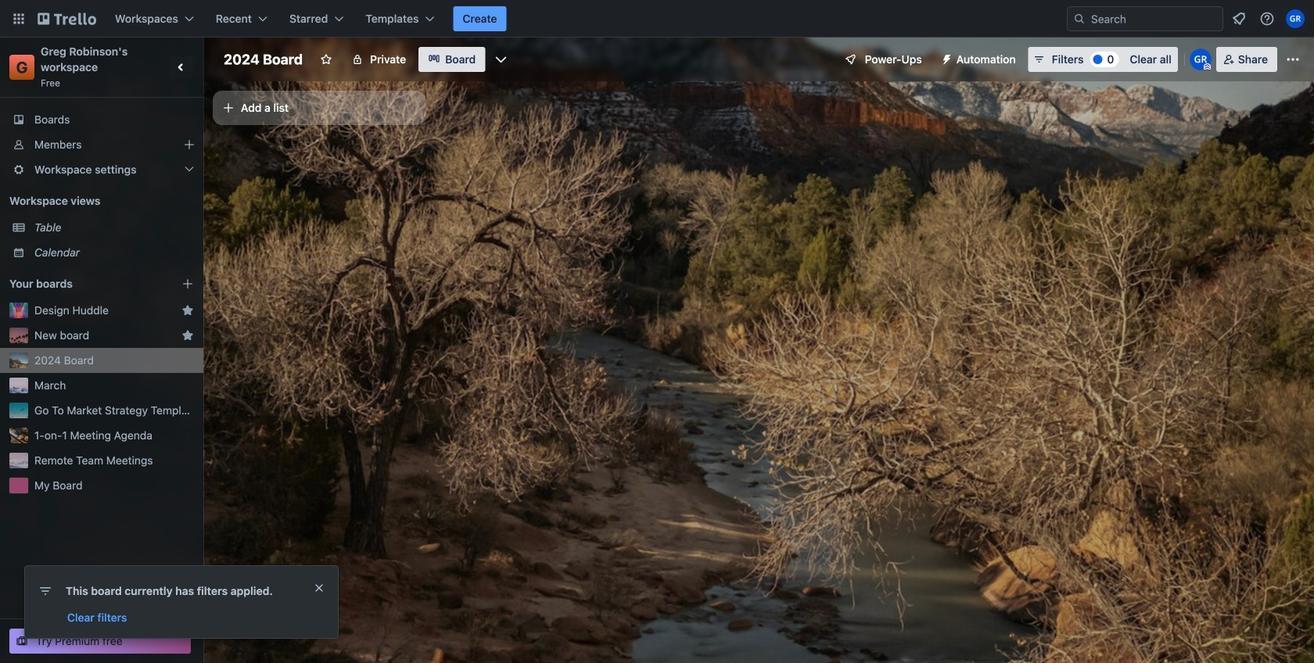 Task type: locate. For each thing, give the bounding box(es) containing it.
customize views image
[[493, 52, 509, 67]]

star or unstar board image
[[320, 53, 333, 66]]

workspace navigation collapse icon image
[[171, 56, 192, 78]]

starred icon image
[[182, 304, 194, 317], [182, 329, 194, 342]]

primary element
[[0, 0, 1315, 38]]

back to home image
[[38, 6, 96, 31]]

greg robinson (gregrobinson96) image
[[1190, 49, 1212, 70]]

add board image
[[182, 278, 194, 290]]

dismiss flag image
[[313, 582, 326, 595]]

greg robinson (gregrobinson96) image
[[1286, 9, 1305, 28]]

alert
[[25, 567, 338, 639]]

show menu image
[[1286, 52, 1301, 67]]

search image
[[1074, 13, 1086, 25]]

0 notifications image
[[1230, 9, 1249, 28]]

0 vertical spatial starred icon image
[[182, 304, 194, 317]]

open information menu image
[[1260, 11, 1276, 27]]

1 vertical spatial starred icon image
[[182, 329, 194, 342]]



Task type: describe. For each thing, give the bounding box(es) containing it.
Board name text field
[[216, 47, 311, 72]]

sm image
[[935, 47, 957, 69]]

your boards with 8 items element
[[9, 275, 158, 293]]

1 starred icon image from the top
[[182, 304, 194, 317]]

2 starred icon image from the top
[[182, 329, 194, 342]]

Search field
[[1086, 8, 1223, 30]]

this member is an admin of this board. image
[[1204, 63, 1211, 70]]



Task type: vqa. For each thing, say whether or not it's contained in the screenshot.
The This Member Is An Admin Of This Board. image
yes



